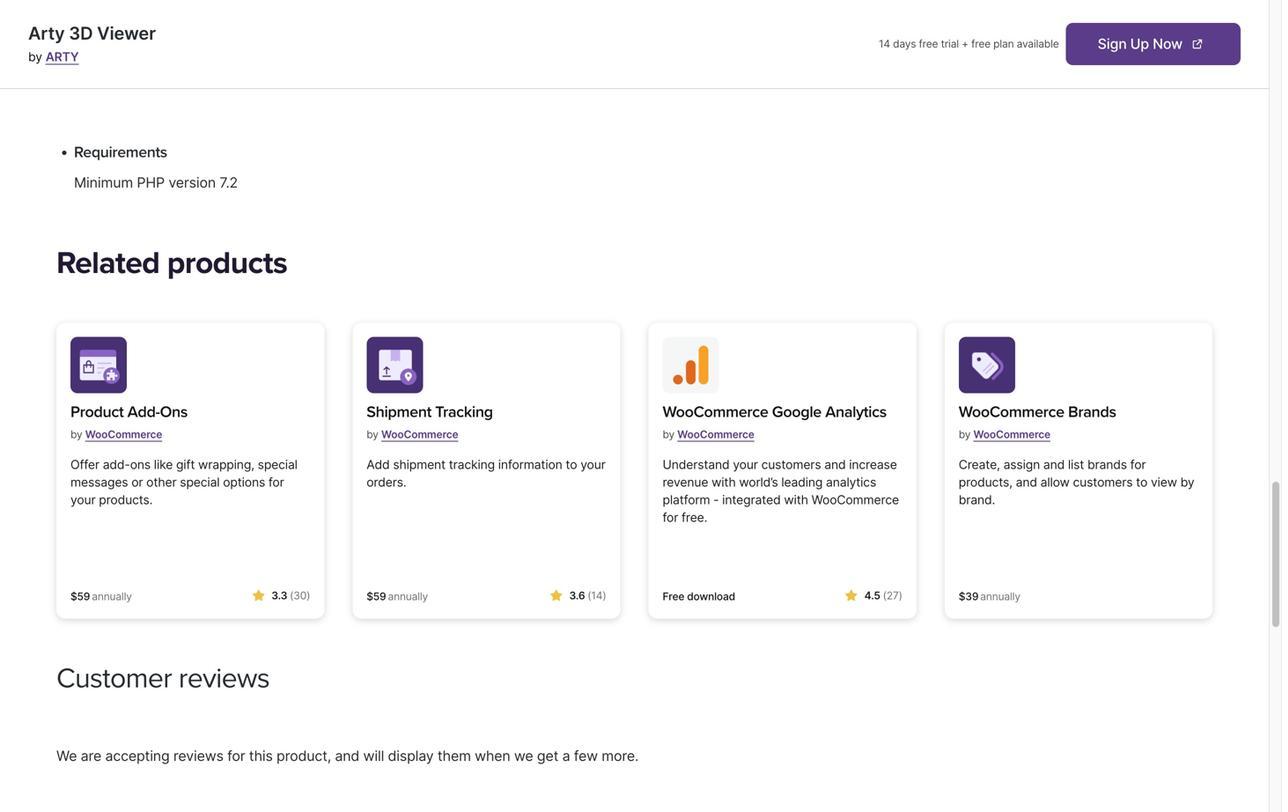 Task type: vqa. For each thing, say whether or not it's contained in the screenshot.
by within Arty 3D Viewer by ARTY
yes



Task type: locate. For each thing, give the bounding box(es) containing it.
3.6 ( 14 )
[[570, 589, 607, 602]]

by up create,
[[959, 428, 971, 441]]

by
[[28, 49, 42, 64], [70, 428, 82, 441], [367, 428, 379, 441], [663, 428, 675, 441], [959, 428, 971, 441], [1181, 475, 1195, 490]]

3 ( from the left
[[883, 589, 887, 602]]

with
[[712, 475, 736, 490], [784, 493, 809, 508]]

1 vertical spatial reviews
[[173, 748, 224, 765]]

wrapping,
[[198, 457, 255, 472]]

2 $59 from the left
[[367, 590, 386, 603]]

assign
[[1004, 457, 1041, 472]]

for right 'options'
[[269, 475, 284, 490]]

shipment
[[393, 457, 446, 472]]

add shipment tracking information to your orders.
[[367, 457, 606, 490]]

with up -
[[712, 475, 736, 490]]

reviews up this
[[179, 662, 270, 696]]

reviews
[[179, 662, 270, 696], [173, 748, 224, 765]]

to left view
[[1137, 475, 1148, 490]]

(
[[290, 589, 294, 602], [588, 589, 592, 602], [883, 589, 887, 602]]

product add-ons link
[[70, 401, 188, 424]]

3 ) from the left
[[899, 589, 903, 602]]

plan
[[994, 37, 1014, 50]]

1 ) from the left
[[307, 589, 310, 602]]

woocommerce link for add-
[[85, 421, 162, 448]]

1 vertical spatial special
[[180, 475, 220, 490]]

( right 3.3
[[290, 589, 294, 602]]

) right 3.3
[[307, 589, 310, 602]]

2 ) from the left
[[603, 589, 607, 602]]

1 horizontal spatial 14
[[879, 37, 891, 50]]

for down platform
[[663, 510, 679, 525]]

1 horizontal spatial with
[[784, 493, 809, 508]]

like
[[154, 457, 173, 472]]

minimum php version 7.2
[[74, 174, 238, 191]]

woocommerce link up understand
[[678, 421, 755, 448]]

0 horizontal spatial your
[[70, 493, 96, 508]]

0 horizontal spatial to
[[566, 457, 577, 472]]

3d
[[69, 22, 93, 44]]

27
[[887, 589, 899, 602]]

customers inside create, assign and list brands for products, and allow customers to view by brand.
[[1074, 475, 1133, 490]]

0 vertical spatial special
[[258, 457, 298, 472]]

0 horizontal spatial )
[[307, 589, 310, 602]]

0 horizontal spatial 14
[[592, 589, 603, 602]]

woocommerce google analytics link
[[663, 401, 887, 424]]

( right 4.5
[[883, 589, 887, 602]]

woocommerce link
[[85, 421, 162, 448], [381, 421, 459, 448], [678, 421, 755, 448], [974, 421, 1051, 448]]

products
[[167, 244, 287, 282]]

special up 'options'
[[258, 457, 298, 472]]

4.5
[[865, 589, 881, 602]]

to right information
[[566, 457, 577, 472]]

)
[[307, 589, 310, 602], [603, 589, 607, 602], [899, 589, 903, 602]]

google
[[772, 403, 822, 422]]

$59
[[70, 590, 90, 603], [367, 590, 386, 603]]

0 vertical spatial 14
[[879, 37, 891, 50]]

customers up 'leading'
[[762, 457, 822, 472]]

7.2
[[220, 174, 238, 191]]

free right + in the right top of the page
[[972, 37, 991, 50]]

offer
[[70, 457, 99, 472]]

1 vertical spatial customers
[[1074, 475, 1133, 490]]

for right brands
[[1131, 457, 1147, 472]]

with down 'leading'
[[784, 493, 809, 508]]

1 horizontal spatial $59 annually
[[367, 590, 428, 603]]

2 $59 annually from the left
[[367, 590, 428, 603]]

1 vertical spatial to
[[1137, 475, 1148, 490]]

3 annually from the left
[[981, 590, 1021, 603]]

1 horizontal spatial )
[[603, 589, 607, 602]]

$59 for by
[[367, 590, 386, 603]]

-
[[714, 493, 719, 508]]

0 horizontal spatial customers
[[762, 457, 822, 472]]

customer
[[56, 662, 172, 696]]

14
[[879, 37, 891, 50], [592, 589, 603, 602]]

to
[[566, 457, 577, 472], [1137, 475, 1148, 490]]

14 right 3.6
[[592, 589, 603, 602]]

woocommerce brands by woocommerce
[[959, 403, 1117, 441]]

1 horizontal spatial $59
[[367, 590, 386, 603]]

analytics
[[826, 475, 877, 490]]

2 horizontal spatial annually
[[981, 590, 1021, 603]]

them
[[438, 748, 471, 765]]

4.5 ( 27 )
[[865, 589, 903, 602]]

0 horizontal spatial annually
[[92, 590, 132, 603]]

( for woocommerce google analytics
[[883, 589, 887, 602]]

2 free from the left
[[972, 37, 991, 50]]

by right view
[[1181, 475, 1195, 490]]

2 horizontal spatial your
[[733, 457, 758, 472]]

woocommerce inside product add-ons by woocommerce
[[85, 428, 162, 441]]

0 horizontal spatial special
[[180, 475, 220, 490]]

platform
[[663, 493, 710, 508]]

brand.
[[959, 493, 996, 508]]

$39 annually
[[959, 590, 1021, 603]]

1 $59 annually from the left
[[70, 590, 132, 603]]

to inside the add shipment tracking information to your orders.
[[566, 457, 577, 472]]

now
[[1153, 35, 1183, 52]]

) for product add-ons
[[307, 589, 310, 602]]

create, assign and list brands for products, and allow customers to view by brand.
[[959, 457, 1195, 508]]

2 horizontal spatial (
[[883, 589, 887, 602]]

0 vertical spatial customers
[[762, 457, 822, 472]]

woocommerce brands link
[[959, 401, 1117, 424]]

woocommerce link up add-
[[85, 421, 162, 448]]

your up "world's"
[[733, 457, 758, 472]]

1 horizontal spatial special
[[258, 457, 298, 472]]

2 horizontal spatial )
[[899, 589, 903, 602]]

0 horizontal spatial (
[[290, 589, 294, 602]]

0 vertical spatial reviews
[[179, 662, 270, 696]]

by inside create, assign and list brands for products, and allow customers to view by brand.
[[1181, 475, 1195, 490]]

) right 3.6
[[603, 589, 607, 602]]

special down gift
[[180, 475, 220, 490]]

this
[[249, 748, 273, 765]]

) for woocommerce google analytics
[[899, 589, 903, 602]]

customers down brands
[[1074, 475, 1133, 490]]

create,
[[959, 457, 1001, 472]]

products,
[[959, 475, 1013, 490]]

1 horizontal spatial your
[[581, 457, 606, 472]]

woocommerce link for brands
[[974, 421, 1051, 448]]

1 horizontal spatial to
[[1137, 475, 1148, 490]]

14 days free trial + free plan available
[[879, 37, 1059, 50]]

( right 3.6
[[588, 589, 592, 602]]

2 ( from the left
[[588, 589, 592, 602]]

1 horizontal spatial free
[[972, 37, 991, 50]]

integrated
[[723, 493, 781, 508]]

and
[[825, 457, 846, 472], [1044, 457, 1065, 472], [1016, 475, 1038, 490], [335, 748, 360, 765]]

reviews right accepting
[[173, 748, 224, 765]]

by down product on the left of the page
[[70, 428, 82, 441]]

14 left the 'days'
[[879, 37, 891, 50]]

1 vertical spatial 14
[[592, 589, 603, 602]]

1 horizontal spatial customers
[[1074, 475, 1133, 490]]

woocommerce link for google
[[678, 421, 755, 448]]

arty
[[28, 22, 65, 44]]

1 horizontal spatial (
[[588, 589, 592, 602]]

1 $59 from the left
[[70, 590, 90, 603]]

your
[[581, 457, 606, 472], [733, 457, 758, 472], [70, 493, 96, 508]]

by inside the arty 3d viewer by arty
[[28, 49, 42, 64]]

available
[[1017, 37, 1059, 50]]

) right 4.5
[[899, 589, 903, 602]]

0 horizontal spatial $59
[[70, 590, 90, 603]]

( for product add-ons
[[290, 589, 294, 602]]

4 woocommerce link from the left
[[974, 421, 1051, 448]]

by up the add
[[367, 428, 379, 441]]

woocommerce link up assign
[[974, 421, 1051, 448]]

annually for ons
[[92, 590, 132, 603]]

annually
[[92, 590, 132, 603], [388, 590, 428, 603], [981, 590, 1021, 603]]

1 annually from the left
[[92, 590, 132, 603]]

by inside shipment tracking by woocommerce
[[367, 428, 379, 441]]

your down messages
[[70, 493, 96, 508]]

1 horizontal spatial annually
[[388, 590, 428, 603]]

3 woocommerce link from the left
[[678, 421, 755, 448]]

customers inside understand your customers and increase revenue with world's leading analytics platform - integrated with woocommerce for free.
[[762, 457, 822, 472]]

free left trial
[[919, 37, 939, 50]]

when
[[475, 748, 511, 765]]

other
[[146, 475, 177, 490]]

by down arty
[[28, 49, 42, 64]]

0 vertical spatial with
[[712, 475, 736, 490]]

woocommerce link up 'shipment'
[[381, 421, 459, 448]]

product add-ons by woocommerce
[[70, 403, 188, 441]]

analytics
[[826, 403, 887, 422]]

1 free from the left
[[919, 37, 939, 50]]

woocommerce link for tracking
[[381, 421, 459, 448]]

a
[[563, 748, 570, 765]]

your right information
[[581, 457, 606, 472]]

or
[[131, 475, 143, 490]]

1 woocommerce link from the left
[[85, 421, 162, 448]]

add-
[[127, 403, 160, 422]]

will
[[363, 748, 384, 765]]

and up allow
[[1044, 457, 1065, 472]]

related products
[[56, 244, 287, 282]]

2 woocommerce link from the left
[[381, 421, 459, 448]]

for
[[1131, 457, 1147, 472], [269, 475, 284, 490], [663, 510, 679, 525], [227, 748, 245, 765]]

and inside understand your customers and increase revenue with world's leading analytics platform - integrated with woocommerce for free.
[[825, 457, 846, 472]]

arty 3d viewer by arty
[[28, 22, 156, 64]]

by up understand
[[663, 428, 675, 441]]

0 horizontal spatial free
[[919, 37, 939, 50]]

( for shipment tracking
[[588, 589, 592, 602]]

and up analytics
[[825, 457, 846, 472]]

free
[[919, 37, 939, 50], [972, 37, 991, 50]]

view
[[1151, 475, 1178, 490]]

$59 annually for by
[[367, 590, 428, 603]]

0 horizontal spatial $59 annually
[[70, 590, 132, 603]]

customer reviews
[[56, 662, 270, 696]]

2 annually from the left
[[388, 590, 428, 603]]

0 vertical spatial to
[[566, 457, 577, 472]]

1 ( from the left
[[290, 589, 294, 602]]

arty link
[[46, 49, 79, 64]]



Task type: describe. For each thing, give the bounding box(es) containing it.
sign up now link
[[1067, 23, 1241, 65]]

php
[[137, 174, 165, 191]]

information
[[498, 457, 563, 472]]

tracking
[[435, 403, 493, 422]]

woocommerce inside shipment tracking by woocommerce
[[381, 428, 459, 441]]

minimum
[[74, 174, 133, 191]]

for left this
[[227, 748, 245, 765]]

0 horizontal spatial with
[[712, 475, 736, 490]]

products.
[[99, 493, 153, 508]]

product,
[[277, 748, 331, 765]]

woocommerce google analytics by woocommerce
[[663, 403, 887, 441]]

sign
[[1098, 35, 1127, 52]]

understand
[[663, 457, 730, 472]]

we
[[514, 748, 534, 765]]

get
[[537, 748, 559, 765]]

shipment tracking by woocommerce
[[367, 403, 493, 441]]

understand your customers and increase revenue with world's leading analytics platform - integrated with woocommerce for free.
[[663, 457, 899, 525]]

are
[[81, 748, 101, 765]]

tracking
[[449, 457, 495, 472]]

requirements
[[74, 143, 167, 162]]

product
[[70, 403, 124, 422]]

annually for by
[[388, 590, 428, 603]]

options
[[223, 475, 265, 490]]

for inside understand your customers and increase revenue with world's leading analytics platform - integrated with woocommerce for free.
[[663, 510, 679, 525]]

orders.
[[367, 475, 407, 490]]

version
[[169, 174, 216, 191]]

) for shipment tracking
[[603, 589, 607, 602]]

your inside the add shipment tracking information to your orders.
[[581, 457, 606, 472]]

1 vertical spatial with
[[784, 493, 809, 508]]

shipment
[[367, 403, 432, 422]]

$59 annually for ons
[[70, 590, 132, 603]]

shipment tracking link
[[367, 401, 493, 424]]

and down assign
[[1016, 475, 1038, 490]]

your inside understand your customers and increase revenue with world's leading analytics platform - integrated with woocommerce for free.
[[733, 457, 758, 472]]

+
[[962, 37, 969, 50]]

brands
[[1088, 457, 1128, 472]]

3.3 ( 30 )
[[272, 589, 310, 602]]

by inside woocommerce google analytics by woocommerce
[[663, 428, 675, 441]]

by inside product add-ons by woocommerce
[[70, 428, 82, 441]]

woocommerce inside understand your customers and increase revenue with world's leading analytics platform - integrated with woocommerce for free.
[[812, 493, 899, 508]]

trial
[[941, 37, 959, 50]]

messages
[[70, 475, 128, 490]]

increase
[[850, 457, 897, 472]]

related
[[56, 244, 160, 282]]

arty
[[46, 49, 79, 64]]

3.3
[[272, 589, 287, 602]]

and left will
[[335, 748, 360, 765]]

days
[[893, 37, 917, 50]]

$59 for ons
[[70, 590, 90, 603]]

ons
[[160, 403, 188, 422]]

we are accepting reviews for this product, and will display them when we get a few more.
[[56, 748, 639, 765]]

3.6
[[570, 589, 585, 602]]

add
[[367, 457, 390, 472]]

up
[[1131, 35, 1150, 52]]

for inside offer add-ons like gift wrapping, special messages or other special options for your products.
[[269, 475, 284, 490]]

brands
[[1069, 403, 1117, 422]]

accepting
[[105, 748, 170, 765]]

gift
[[176, 457, 195, 472]]

by inside woocommerce brands by woocommerce
[[959, 428, 971, 441]]

display
[[388, 748, 434, 765]]

free.
[[682, 510, 708, 525]]

revenue
[[663, 475, 709, 490]]

allow
[[1041, 475, 1070, 490]]

your inside offer add-ons like gift wrapping, special messages or other special options for your products.
[[70, 493, 96, 508]]

download
[[687, 590, 736, 603]]

list
[[1069, 457, 1085, 472]]

add-
[[103, 457, 130, 472]]

we
[[56, 748, 77, 765]]

world's
[[739, 475, 779, 490]]

30
[[294, 589, 307, 602]]

to inside create, assign and list brands for products, and allow customers to view by brand.
[[1137, 475, 1148, 490]]

more.
[[602, 748, 639, 765]]

for inside create, assign and list brands for products, and allow customers to view by brand.
[[1131, 457, 1147, 472]]

viewer
[[97, 22, 156, 44]]

few
[[574, 748, 598, 765]]

$39
[[959, 590, 979, 603]]

ons
[[130, 457, 151, 472]]

free download
[[663, 590, 736, 603]]

free
[[663, 590, 685, 603]]



